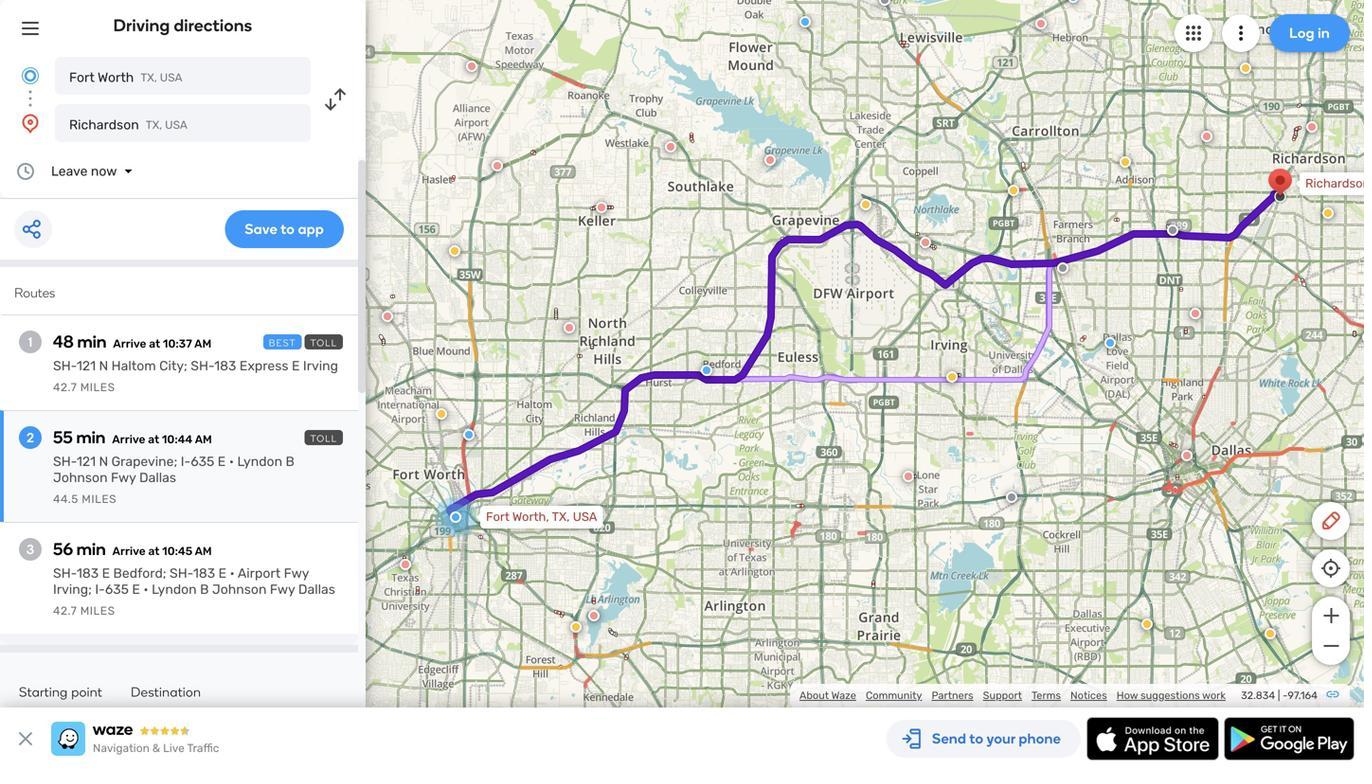 Task type: vqa. For each thing, say whether or not it's contained in the screenshot.
'Image 8 of Chicago, Chicago'
no



Task type: describe. For each thing, give the bounding box(es) containing it.
traffic
[[187, 742, 219, 755]]

183 up the irving;
[[77, 566, 99, 581]]

n for 48 min
[[99, 358, 108, 374]]

support link
[[983, 689, 1022, 702]]

johnson inside 'sh-121 n grapevine; i-635 e • lyndon b johnson fwy dallas 44.5 miles'
[[53, 470, 108, 486]]

community
[[866, 689, 922, 702]]

-
[[1283, 689, 1288, 702]]

fort worth, tx, usa
[[486, 510, 597, 524]]

clock image
[[14, 160, 37, 183]]

now
[[91, 163, 117, 179]]

terms link
[[1032, 689, 1061, 702]]

183 left the airport at the left bottom
[[193, 566, 215, 581]]

driving
[[113, 15, 170, 36]]

48 min arrive at 10:37 am
[[53, 332, 211, 352]]

express
[[240, 358, 289, 374]]

55 min arrive at 10:44 am
[[53, 427, 212, 448]]

56
[[53, 539, 73, 560]]

partners link
[[932, 689, 974, 702]]

starting point button
[[19, 684, 102, 715]]

lyndon inside 'sh-121 n grapevine; i-635 e • lyndon b johnson fwy dallas 44.5 miles'
[[237, 454, 282, 469]]

richardson for richardson tx, usa
[[69, 117, 139, 133]]

sh- down 10:45
[[170, 566, 193, 581]]

haltom
[[111, 358, 156, 374]]

about waze community partners support terms notices how suggestions work
[[800, 689, 1226, 702]]

sh- right city;
[[191, 358, 214, 374]]

e inside sh-121 n haltom city; sh-183 express e irving 42.7 miles
[[292, 358, 300, 374]]

navigation
[[93, 742, 150, 755]]

zoom in image
[[1319, 605, 1343, 627]]

location image
[[19, 112, 42, 135]]

tx, inside richardson tx, usa
[[146, 118, 162, 132]]

e inside 'sh-121 n grapevine; i-635 e • lyndon b johnson fwy dallas 44.5 miles'
[[218, 454, 226, 469]]

am for 56 min
[[195, 545, 212, 558]]

tx, for worth,
[[552, 510, 570, 524]]

i- inside the sh-183 e bedford; sh-183 e • airport fwy irving; i-635 e • lyndon b johnson fwy dallas 42.7 miles
[[95, 582, 105, 597]]

leave
[[51, 163, 88, 179]]

fort for worth
[[69, 70, 95, 85]]

121 for 55
[[77, 454, 96, 469]]

dallas inside the sh-183 e bedford; sh-183 e • airport fwy irving; i-635 e • lyndon b johnson fwy dallas 42.7 miles
[[298, 582, 335, 597]]

starting
[[19, 684, 68, 700]]

e left the airport at the left bottom
[[219, 566, 227, 581]]

e down bedford;
[[132, 582, 140, 597]]

fort worth tx, usa
[[69, 70, 182, 85]]

destination button
[[131, 684, 201, 713]]

johnson inside the sh-183 e bedford; sh-183 e • airport fwy irving; i-635 e • lyndon b johnson fwy dallas 42.7 miles
[[212, 582, 267, 597]]

42.7 inside the sh-183 e bedford; sh-183 e • airport fwy irving; i-635 e • lyndon b johnson fwy dallas 42.7 miles
[[53, 605, 77, 618]]

grapevine;
[[111, 454, 177, 469]]

42.7 inside sh-121 n haltom city; sh-183 express e irving 42.7 miles
[[53, 381, 77, 394]]

current location image
[[19, 64, 42, 87]]

usa for worth
[[160, 71, 182, 84]]

• for 55 min
[[229, 454, 234, 469]]

dallas inside 'sh-121 n grapevine; i-635 e • lyndon b johnson fwy dallas 44.5 miles'
[[139, 470, 176, 486]]

how
[[1117, 689, 1138, 702]]

usa inside richardson tx, usa
[[165, 118, 188, 132]]

10:37
[[163, 337, 192, 351]]

airport
[[238, 566, 281, 581]]

about waze link
[[800, 689, 856, 702]]

link image
[[1326, 687, 1341, 702]]

min for 56 min
[[77, 539, 106, 560]]

3
[[26, 541, 34, 558]]

1 toll from the top
[[310, 337, 337, 349]]

richardson for richardson
[[1306, 176, 1364, 191]]

community link
[[866, 689, 922, 702]]

directions
[[174, 15, 252, 36]]

at for 55 min
[[148, 433, 159, 446]]

e left bedford;
[[102, 566, 110, 581]]

leave now
[[51, 163, 117, 179]]

i- inside 'sh-121 n grapevine; i-635 e • lyndon b johnson fwy dallas 44.5 miles'
[[181, 454, 191, 469]]

n for 55 min
[[99, 454, 108, 469]]

183 inside sh-121 n haltom city; sh-183 express e irving 42.7 miles
[[214, 358, 236, 374]]

waze
[[832, 689, 856, 702]]

zoom out image
[[1319, 635, 1343, 658]]

55
[[53, 427, 73, 448]]

pencil image
[[1320, 510, 1343, 532]]



Task type: locate. For each thing, give the bounding box(es) containing it.
635
[[191, 454, 214, 469], [105, 582, 129, 597]]

fwy
[[111, 470, 136, 486], [284, 566, 309, 581], [270, 582, 295, 597]]

1 vertical spatial johnson
[[212, 582, 267, 597]]

0 vertical spatial toll
[[310, 337, 337, 349]]

0 vertical spatial n
[[99, 358, 108, 374]]

min right 55
[[76, 427, 106, 448]]

tx, right worth,
[[552, 510, 570, 524]]

x image
[[14, 728, 37, 750]]

2 vertical spatial am
[[195, 545, 212, 558]]

arrive up bedford;
[[112, 545, 146, 558]]

1 horizontal spatial i-
[[181, 454, 191, 469]]

n inside sh-121 n haltom city; sh-183 express e irving 42.7 miles
[[99, 358, 108, 374]]

0 vertical spatial fwy
[[111, 470, 136, 486]]

arrive up grapevine;
[[112, 433, 145, 446]]

1 vertical spatial lyndon
[[152, 582, 197, 597]]

hazard image
[[1240, 63, 1252, 74], [1120, 156, 1131, 168], [1008, 185, 1020, 196], [860, 199, 872, 210], [947, 371, 958, 383], [1142, 619, 1153, 630], [1265, 628, 1276, 640]]

b inside 'sh-121 n grapevine; i-635 e • lyndon b johnson fwy dallas 44.5 miles'
[[286, 454, 295, 469]]

work
[[1203, 689, 1226, 702]]

n
[[99, 358, 108, 374], [99, 454, 108, 469]]

tx, right worth at the left top of page
[[141, 71, 157, 84]]

1 vertical spatial 121
[[77, 454, 96, 469]]

sh-121 n grapevine; i-635 e • lyndon b johnson fwy dallas 44.5 miles
[[53, 454, 295, 506]]

1 vertical spatial •
[[230, 566, 235, 581]]

0 vertical spatial i-
[[181, 454, 191, 469]]

183 left express
[[214, 358, 236, 374]]

about
[[800, 689, 829, 702]]

• for 56 min
[[230, 566, 235, 581]]

1 vertical spatial richardson
[[1306, 176, 1364, 191]]

1 horizontal spatial 635
[[191, 454, 214, 469]]

2 vertical spatial at
[[148, 545, 160, 558]]

routes
[[14, 285, 55, 301]]

sh-183 e bedford; sh-183 e • airport fwy irving; i-635 e • lyndon b johnson fwy dallas 42.7 miles
[[53, 566, 335, 618]]

usa down driving directions
[[160, 71, 182, 84]]

121 for 48
[[77, 358, 96, 374]]

2 n from the top
[[99, 454, 108, 469]]

miles down haltom
[[80, 381, 115, 394]]

dallas
[[139, 470, 176, 486], [298, 582, 335, 597]]

accident image
[[879, 0, 891, 6], [1167, 225, 1179, 236], [1057, 262, 1069, 274], [1363, 332, 1364, 343], [1006, 492, 1018, 503]]

2 vertical spatial miles
[[80, 605, 115, 618]]

42.7
[[53, 381, 77, 394], [53, 605, 77, 618]]

2 am from the top
[[195, 433, 212, 446]]

min for 48 min
[[77, 332, 106, 352]]

0 vertical spatial •
[[229, 454, 234, 469]]

at
[[149, 337, 160, 351], [148, 433, 159, 446], [148, 545, 160, 558]]

at inside 56 min arrive at 10:45 am
[[148, 545, 160, 558]]

usa
[[160, 71, 182, 84], [165, 118, 188, 132], [573, 510, 597, 524]]

1 42.7 from the top
[[53, 381, 77, 394]]

toll down the irving
[[310, 433, 337, 444]]

lyndon inside the sh-183 e bedford; sh-183 e • airport fwy irving; i-635 e • lyndon b johnson fwy dallas 42.7 miles
[[152, 582, 197, 597]]

miles down the irving;
[[80, 605, 115, 618]]

usa inside fort worth tx, usa
[[160, 71, 182, 84]]

starting point
[[19, 684, 102, 700]]

fwy inside 'sh-121 n grapevine; i-635 e • lyndon b johnson fwy dallas 44.5 miles'
[[111, 470, 136, 486]]

sh- inside 'sh-121 n grapevine; i-635 e • lyndon b johnson fwy dallas 44.5 miles'
[[53, 454, 77, 469]]

42.7 down the irving;
[[53, 605, 77, 618]]

1 horizontal spatial johnson
[[212, 582, 267, 597]]

hazard image
[[1323, 208, 1334, 219], [449, 245, 460, 257], [436, 408, 447, 420], [570, 622, 582, 633]]

fort for worth,
[[486, 510, 510, 524]]

notices
[[1071, 689, 1107, 702]]

sh- for 56 min
[[53, 566, 77, 581]]

635 inside the sh-183 e bedford; sh-183 e • airport fwy irving; i-635 e • lyndon b johnson fwy dallas 42.7 miles
[[105, 582, 129, 597]]

best
[[269, 337, 296, 349]]

tx, down fort worth tx, usa
[[146, 118, 162, 132]]

42.7 down 48
[[53, 381, 77, 394]]

at inside 48 min arrive at 10:37 am
[[149, 337, 160, 351]]

0 horizontal spatial b
[[200, 582, 209, 597]]

am inside 48 min arrive at 10:37 am
[[194, 337, 211, 351]]

• left the airport at the left bottom
[[230, 566, 235, 581]]

worth
[[98, 70, 134, 85]]

arrive for 55 min
[[112, 433, 145, 446]]

1 horizontal spatial richardson
[[1306, 176, 1364, 191]]

1 vertical spatial am
[[195, 433, 212, 446]]

0 vertical spatial 42.7
[[53, 381, 77, 394]]

arrive inside 56 min arrive at 10:45 am
[[112, 545, 146, 558]]

johnson
[[53, 470, 108, 486], [212, 582, 267, 597]]

1 vertical spatial dallas
[[298, 582, 335, 597]]

635 inside 'sh-121 n grapevine; i-635 e • lyndon b johnson fwy dallas 44.5 miles'
[[191, 454, 214, 469]]

toll
[[310, 337, 337, 349], [310, 433, 337, 444]]

fwy down the airport at the left bottom
[[270, 582, 295, 597]]

fwy down grapevine;
[[111, 470, 136, 486]]

1 vertical spatial 42.7
[[53, 605, 77, 618]]

driving directions
[[113, 15, 252, 36]]

navigation & live traffic
[[93, 742, 219, 755]]

• down bedford;
[[143, 582, 148, 597]]

2 vertical spatial min
[[77, 539, 106, 560]]

arrive for 56 min
[[112, 545, 146, 558]]

at left 10:45
[[148, 545, 160, 558]]

usa for worth,
[[573, 510, 597, 524]]

richardson tx, usa
[[69, 117, 188, 133]]

miles inside sh-121 n haltom city; sh-183 express e irving 42.7 miles
[[80, 381, 115, 394]]

0 horizontal spatial lyndon
[[152, 582, 197, 597]]

0 vertical spatial 121
[[77, 358, 96, 374]]

1 vertical spatial b
[[200, 582, 209, 597]]

1 vertical spatial n
[[99, 454, 108, 469]]

0 horizontal spatial 635
[[105, 582, 129, 597]]

am right 10:37
[[194, 337, 211, 351]]

&
[[152, 742, 160, 755]]

police image
[[701, 365, 713, 376]]

live
[[163, 742, 185, 755]]

0 vertical spatial min
[[77, 332, 106, 352]]

0 vertical spatial usa
[[160, 71, 182, 84]]

1 vertical spatial i-
[[95, 582, 105, 597]]

b inside the sh-183 e bedford; sh-183 e • airport fwy irving; i-635 e • lyndon b johnson fwy dallas 42.7 miles
[[200, 582, 209, 597]]

tx,
[[141, 71, 157, 84], [146, 118, 162, 132], [552, 510, 570, 524]]

32.834
[[1241, 689, 1276, 702]]

johnson down the airport at the left bottom
[[212, 582, 267, 597]]

0 vertical spatial dallas
[[139, 470, 176, 486]]

fort left worth,
[[486, 510, 510, 524]]

sh-
[[53, 358, 77, 374], [191, 358, 214, 374], [53, 454, 77, 469], [53, 566, 77, 581], [170, 566, 193, 581]]

0 horizontal spatial richardson
[[69, 117, 139, 133]]

irving
[[303, 358, 338, 374]]

sh-121 n haltom city; sh-183 express e irving 42.7 miles
[[53, 358, 338, 394]]

richardson
[[69, 117, 139, 133], [1306, 176, 1364, 191]]

0 vertical spatial at
[[149, 337, 160, 351]]

0 vertical spatial b
[[286, 454, 295, 469]]

johnson up 44.5
[[53, 470, 108, 486]]

1 vertical spatial fwy
[[284, 566, 309, 581]]

police image
[[1068, 0, 1079, 3], [800, 16, 811, 27], [1105, 337, 1116, 349], [463, 429, 475, 441]]

at for 56 min
[[148, 545, 160, 558]]

2 vertical spatial arrive
[[112, 545, 146, 558]]

1 vertical spatial toll
[[310, 433, 337, 444]]

e
[[292, 358, 300, 374], [218, 454, 226, 469], [102, 566, 110, 581], [219, 566, 227, 581], [132, 582, 140, 597]]

suggestions
[[1141, 689, 1200, 702]]

121 inside sh-121 n haltom city; sh-183 express e irving 42.7 miles
[[77, 358, 96, 374]]

1 vertical spatial usa
[[165, 118, 188, 132]]

min right 56 at the left bottom of the page
[[77, 539, 106, 560]]

at left 10:37
[[149, 337, 160, 351]]

2 42.7 from the top
[[53, 605, 77, 618]]

i- down 10:44
[[181, 454, 191, 469]]

2 121 from the top
[[77, 454, 96, 469]]

3 am from the top
[[195, 545, 212, 558]]

sh- down 48
[[53, 358, 77, 374]]

sh- down 55
[[53, 454, 77, 469]]

point
[[71, 684, 102, 700]]

32.834 | -97.164
[[1241, 689, 1318, 702]]

10:44
[[162, 433, 193, 446]]

1 vertical spatial miles
[[82, 493, 117, 506]]

1 vertical spatial at
[[148, 433, 159, 446]]

partners
[[932, 689, 974, 702]]

i-
[[181, 454, 191, 469], [95, 582, 105, 597]]

1 n from the top
[[99, 358, 108, 374]]

tx, for worth
[[141, 71, 157, 84]]

2 toll from the top
[[310, 433, 337, 444]]

tx, inside fort worth tx, usa
[[141, 71, 157, 84]]

b
[[286, 454, 295, 469], [200, 582, 209, 597]]

am right 10:44
[[195, 433, 212, 446]]

am inside 55 min arrive at 10:44 am
[[195, 433, 212, 446]]

0 horizontal spatial fort
[[69, 70, 95, 85]]

road closed image
[[1036, 18, 1047, 29], [466, 61, 478, 72], [1307, 121, 1318, 133], [492, 160, 503, 171], [596, 202, 607, 213], [400, 559, 411, 570]]

at inside 55 min arrive at 10:44 am
[[148, 433, 159, 446]]

0 vertical spatial fort
[[69, 70, 95, 85]]

0 vertical spatial am
[[194, 337, 211, 351]]

e left the irving
[[292, 358, 300, 374]]

121 left haltom
[[77, 358, 96, 374]]

fwy right the airport at the left bottom
[[284, 566, 309, 581]]

121
[[77, 358, 96, 374], [77, 454, 96, 469]]

lyndon
[[237, 454, 282, 469], [152, 582, 197, 597]]

•
[[229, 454, 234, 469], [230, 566, 235, 581], [143, 582, 148, 597]]

1 horizontal spatial dallas
[[298, 582, 335, 597]]

miles inside 'sh-121 n grapevine; i-635 e • lyndon b johnson fwy dallas 44.5 miles'
[[82, 493, 117, 506]]

n inside 'sh-121 n grapevine; i-635 e • lyndon b johnson fwy dallas 44.5 miles'
[[99, 454, 108, 469]]

i- right the irving;
[[95, 582, 105, 597]]

toll up the irving
[[310, 337, 337, 349]]

635 down 10:44
[[191, 454, 214, 469]]

arrive up haltom
[[113, 337, 146, 351]]

sh- for 55 min
[[53, 454, 77, 469]]

notices link
[[1071, 689, 1107, 702]]

usa right worth,
[[573, 510, 597, 524]]

destination
[[131, 684, 201, 700]]

1 vertical spatial fort
[[486, 510, 510, 524]]

• right grapevine;
[[229, 454, 234, 469]]

arrive
[[113, 337, 146, 351], [112, 433, 145, 446], [112, 545, 146, 558]]

1 am from the top
[[194, 337, 211, 351]]

2 vertical spatial usa
[[573, 510, 597, 524]]

min for 55 min
[[76, 427, 106, 448]]

1 121 from the top
[[77, 358, 96, 374]]

0 vertical spatial 635
[[191, 454, 214, 469]]

• inside 'sh-121 n grapevine; i-635 e • lyndon b johnson fwy dallas 44.5 miles'
[[229, 454, 234, 469]]

0 horizontal spatial i-
[[95, 582, 105, 597]]

am
[[194, 337, 211, 351], [195, 433, 212, 446], [195, 545, 212, 558]]

10:45
[[162, 545, 192, 558]]

irving;
[[53, 582, 92, 597]]

2
[[27, 430, 34, 446]]

miles
[[80, 381, 115, 394], [82, 493, 117, 506], [80, 605, 115, 618]]

97.164
[[1288, 689, 1318, 702]]

0 vertical spatial lyndon
[[237, 454, 282, 469]]

0 vertical spatial johnson
[[53, 470, 108, 486]]

1 vertical spatial 635
[[105, 582, 129, 597]]

support
[[983, 689, 1022, 702]]

arrive inside 55 min arrive at 10:44 am
[[112, 433, 145, 446]]

city;
[[159, 358, 187, 374]]

sh- for 48 min
[[53, 358, 77, 374]]

1
[[28, 334, 32, 350]]

how suggestions work link
[[1117, 689, 1226, 702]]

1 horizontal spatial b
[[286, 454, 295, 469]]

1 horizontal spatial lyndon
[[237, 454, 282, 469]]

road closed image
[[1201, 131, 1213, 142], [665, 141, 677, 153], [765, 154, 776, 166], [920, 237, 931, 248], [1190, 308, 1201, 319], [382, 311, 393, 322], [564, 322, 575, 334], [1182, 450, 1193, 461], [903, 471, 914, 482], [588, 610, 600, 622]]

121 inside 'sh-121 n grapevine; i-635 e • lyndon b johnson fwy dallas 44.5 miles'
[[77, 454, 96, 469]]

at for 48 min
[[149, 337, 160, 351]]

am for 55 min
[[195, 433, 212, 446]]

2 vertical spatial •
[[143, 582, 148, 597]]

56 min arrive at 10:45 am
[[53, 539, 212, 560]]

arrive inside 48 min arrive at 10:37 am
[[113, 337, 146, 351]]

635 down bedford;
[[105, 582, 129, 597]]

miles inside the sh-183 e bedford; sh-183 e • airport fwy irving; i-635 e • lyndon b johnson fwy dallas 42.7 miles
[[80, 605, 115, 618]]

0 vertical spatial arrive
[[113, 337, 146, 351]]

0 vertical spatial richardson
[[69, 117, 139, 133]]

0 horizontal spatial dallas
[[139, 470, 176, 486]]

am for 48 min
[[194, 337, 211, 351]]

0 horizontal spatial johnson
[[53, 470, 108, 486]]

terms
[[1032, 689, 1061, 702]]

arrive for 48 min
[[113, 337, 146, 351]]

bedford;
[[113, 566, 166, 581]]

fort
[[69, 70, 95, 85], [486, 510, 510, 524]]

1 vertical spatial min
[[76, 427, 106, 448]]

sh- up the irving;
[[53, 566, 77, 581]]

2 vertical spatial tx,
[[552, 510, 570, 524]]

2 vertical spatial fwy
[[270, 582, 295, 597]]

n down 55 min arrive at 10:44 am at the bottom left of page
[[99, 454, 108, 469]]

usa down fort worth tx, usa
[[165, 118, 188, 132]]

miles right 44.5
[[82, 493, 117, 506]]

48
[[53, 332, 74, 352]]

183
[[214, 358, 236, 374], [77, 566, 99, 581], [193, 566, 215, 581]]

at left 10:44
[[148, 433, 159, 446]]

0 vertical spatial miles
[[80, 381, 115, 394]]

1 horizontal spatial fort
[[486, 510, 510, 524]]

e right grapevine;
[[218, 454, 226, 469]]

min
[[77, 332, 106, 352], [76, 427, 106, 448], [77, 539, 106, 560]]

|
[[1278, 689, 1281, 702]]

am inside 56 min arrive at 10:45 am
[[195, 545, 212, 558]]

min right 48
[[77, 332, 106, 352]]

am right 10:45
[[195, 545, 212, 558]]

n left haltom
[[99, 358, 108, 374]]

0 vertical spatial tx,
[[141, 71, 157, 84]]

44.5
[[53, 493, 79, 506]]

121 up 44.5
[[77, 454, 96, 469]]

fort left worth at the left top of page
[[69, 70, 95, 85]]

1 vertical spatial tx,
[[146, 118, 162, 132]]

worth,
[[513, 510, 549, 524]]

1 vertical spatial arrive
[[112, 433, 145, 446]]



